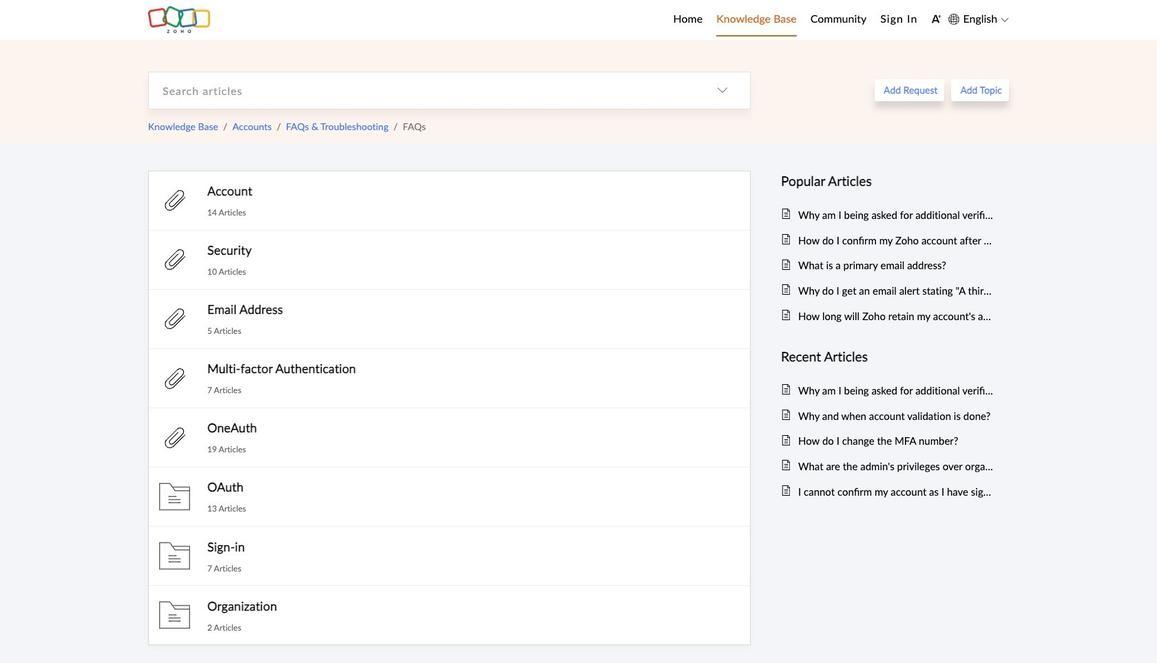 Task type: describe. For each thing, give the bounding box(es) containing it.
choose category element
[[695, 72, 750, 109]]

user preference element
[[932, 9, 942, 30]]

choose languages element
[[949, 10, 1010, 28]]

2 heading from the top
[[781, 346, 996, 368]]



Task type: locate. For each thing, give the bounding box(es) containing it.
Search articles field
[[149, 72, 695, 109]]

choose category image
[[717, 85, 728, 96]]

1 heading from the top
[[781, 171, 996, 192]]

heading
[[781, 171, 996, 192], [781, 346, 996, 368]]

1 vertical spatial heading
[[781, 346, 996, 368]]

user preference image
[[932, 14, 942, 24]]

0 vertical spatial heading
[[781, 171, 996, 192]]



